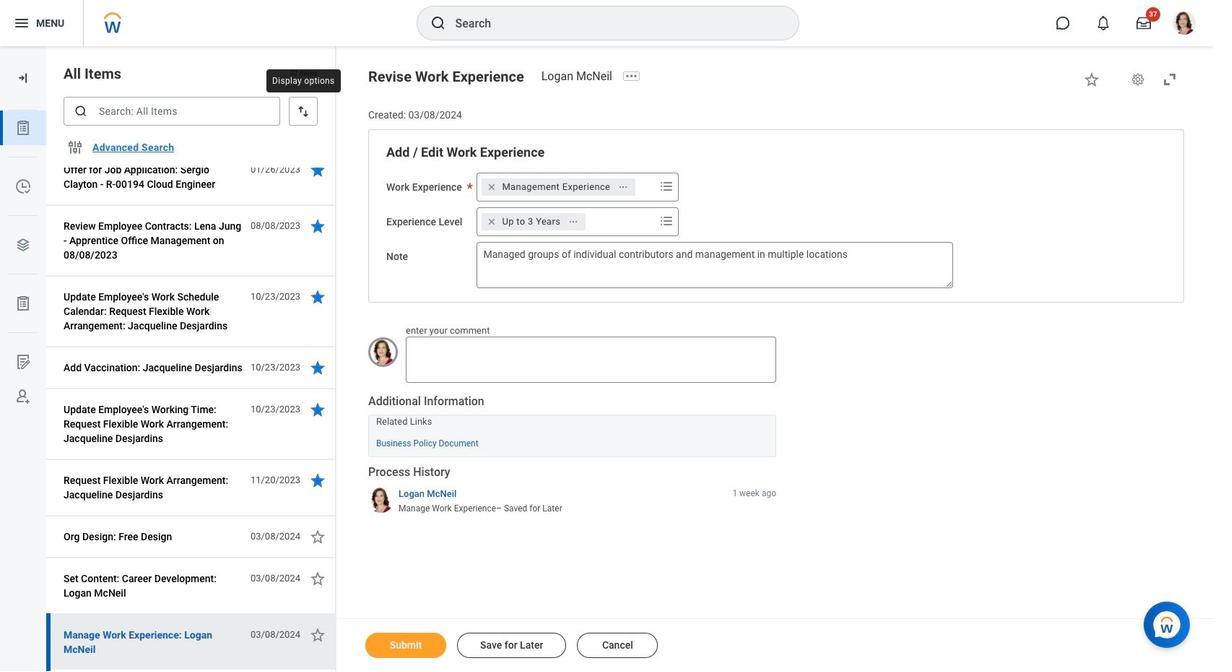 Task type: vqa. For each thing, say whether or not it's contained in the screenshot.
sort icon on the left of the page
yes



Task type: describe. For each thing, give the bounding box(es) containing it.
management experience, press delete to clear value. option
[[482, 178, 636, 196]]

4 star image from the top
[[309, 472, 327, 489]]

employee's photo (logan mcneil) image
[[368, 337, 398, 367]]

prompts image
[[658, 178, 676, 195]]

logan mcneil element
[[542, 69, 621, 83]]

configure image
[[66, 139, 84, 156]]

Search Workday  search field
[[455, 7, 769, 39]]

inbox large image
[[1137, 16, 1151, 30]]

Search: All Items text field
[[64, 97, 280, 126]]

gear image
[[1131, 72, 1146, 87]]

user plus image
[[14, 388, 32, 405]]

x small image
[[485, 180, 499, 194]]

3 star image from the top
[[309, 359, 327, 376]]

sort image
[[296, 104, 311, 118]]

transformation import image
[[16, 71, 30, 85]]

notifications large image
[[1097, 16, 1111, 30]]

management experience element
[[502, 180, 611, 193]]

rename image
[[14, 353, 32, 371]]

profile logan mcneil image
[[1173, 12, 1196, 38]]

clipboard image
[[14, 295, 32, 312]]

up to 3 years, press delete to clear value. option
[[482, 213, 586, 230]]

0 vertical spatial search image
[[429, 14, 447, 32]]

5 star image from the top
[[309, 570, 327, 587]]



Task type: locate. For each thing, give the bounding box(es) containing it.
fullscreen image
[[1162, 71, 1179, 88]]

related actions image down management experience, press delete to clear value. option
[[569, 216, 579, 227]]

prompts image
[[658, 212, 676, 230]]

search image inside item list element
[[74, 104, 88, 118]]

None text field
[[477, 242, 954, 288]]

star image
[[1084, 71, 1101, 88], [309, 288, 327, 306], [309, 401, 327, 418], [309, 528, 327, 545], [309, 626, 327, 644]]

None text field
[[406, 337, 777, 383]]

action bar region
[[337, 618, 1214, 671]]

2 star image from the top
[[309, 217, 327, 235]]

additional information region
[[368, 394, 777, 457]]

search image
[[429, 14, 447, 32], [74, 104, 88, 118]]

related actions image left prompts image
[[619, 182, 629, 192]]

0 horizontal spatial related actions image
[[569, 216, 579, 227]]

star image
[[309, 161, 327, 178], [309, 217, 327, 235], [309, 359, 327, 376], [309, 472, 327, 489], [309, 570, 327, 587]]

item list element
[[46, 0, 337, 671]]

justify image
[[13, 14, 30, 32]]

1 star image from the top
[[309, 161, 327, 178]]

process history region
[[368, 465, 777, 519]]

tooltip
[[262, 65, 345, 97]]

list
[[0, 111, 46, 414]]

related actions image for management experience element
[[619, 182, 629, 192]]

1 horizontal spatial search image
[[429, 14, 447, 32]]

related actions image inside up to 3 years, press delete to clear value. 'option'
[[569, 216, 579, 227]]

clipboard image
[[14, 119, 32, 137]]

0 vertical spatial related actions image
[[619, 182, 629, 192]]

related actions image
[[619, 182, 629, 192], [569, 216, 579, 227]]

1 horizontal spatial related actions image
[[619, 182, 629, 192]]

0 horizontal spatial search image
[[74, 104, 88, 118]]

related actions image inside management experience, press delete to clear value. option
[[619, 182, 629, 192]]

clock check image
[[14, 178, 32, 195]]

up to 3 years element
[[502, 215, 561, 228]]

perspective image
[[14, 236, 32, 254]]

group
[[386, 144, 1167, 288]]

1 vertical spatial related actions image
[[569, 216, 579, 227]]

1 vertical spatial search image
[[74, 104, 88, 118]]

x small image
[[485, 214, 499, 229]]

related actions image for up to 3 years element
[[569, 216, 579, 227]]



